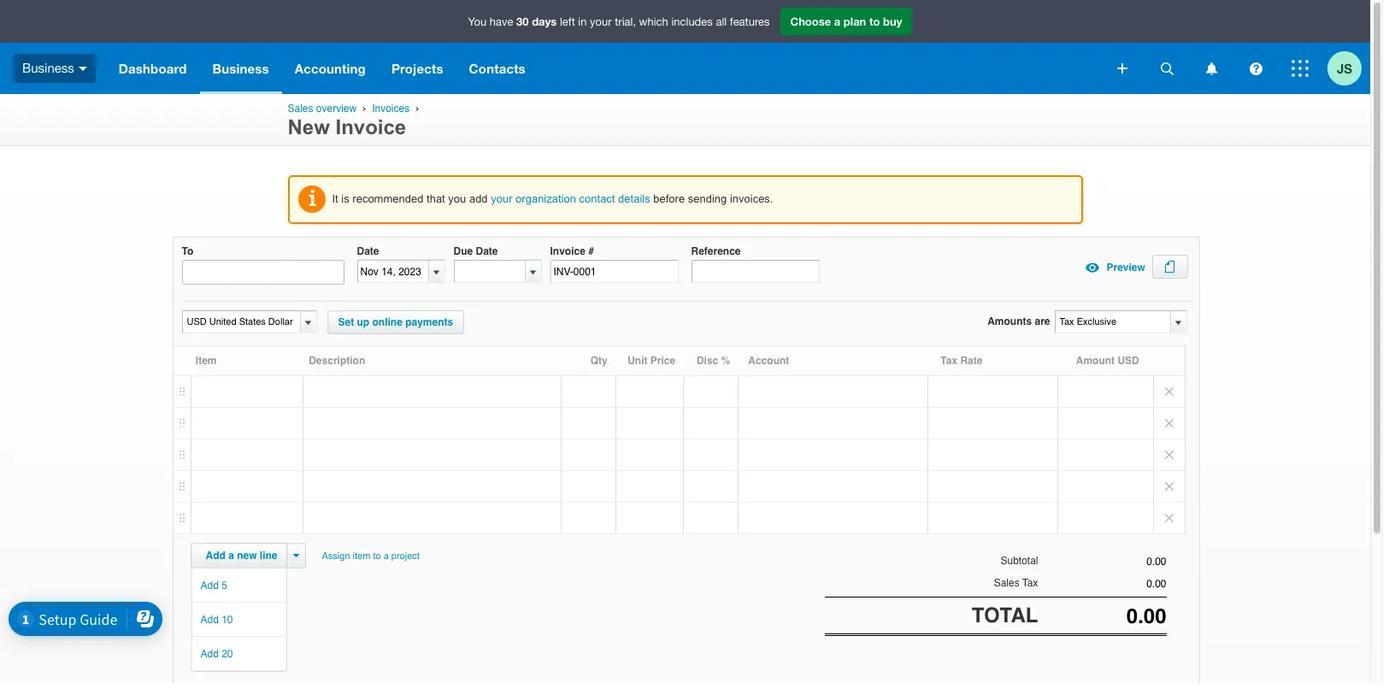 Task type: locate. For each thing, give the bounding box(es) containing it.
are
[[1035, 316, 1050, 328]]

svg image
[[1161, 62, 1174, 75], [79, 66, 87, 71]]

it is recommended that you add your organization contact details before sending invoices.
[[332, 192, 773, 205]]

0 vertical spatial your
[[590, 15, 612, 28]]

contact
[[579, 192, 615, 205]]

1 horizontal spatial ›
[[416, 103, 419, 114]]

0 horizontal spatial a
[[228, 550, 234, 562]]

1 horizontal spatial business button
[[200, 43, 282, 94]]

0 vertical spatial delete line item image
[[1154, 376, 1185, 407]]

amount
[[1076, 355, 1115, 367]]

navigation containing dashboard
[[106, 43, 1106, 94]]

assign item to a project
[[322, 551, 420, 562]]

due
[[454, 245, 473, 257]]

contacts button
[[456, 43, 539, 94]]

add up add 5
[[206, 550, 226, 562]]

None text field
[[1056, 311, 1170, 333], [1038, 556, 1167, 568], [1038, 578, 1167, 590], [1038, 604, 1167, 628], [1056, 311, 1170, 333], [1038, 556, 1167, 568], [1038, 578, 1167, 590], [1038, 604, 1167, 628]]

0 horizontal spatial to
[[373, 551, 381, 562]]

1 horizontal spatial tax
[[1023, 577, 1038, 589]]

choose a plan to buy
[[790, 15, 902, 28]]

business
[[22, 60, 74, 75], [213, 61, 269, 76]]

1 vertical spatial your
[[491, 192, 513, 205]]

amounts
[[988, 316, 1032, 328]]

payments
[[405, 317, 453, 328]]

projects
[[392, 61, 443, 76]]

sales down subtotal at the bottom
[[994, 577, 1020, 589]]

1 vertical spatial invoice
[[550, 245, 586, 257]]

tax down subtotal at the bottom
[[1023, 577, 1038, 589]]

Invoice # text field
[[550, 260, 678, 283]]

add for add 5
[[201, 580, 219, 592]]

sales inside sales overview › invoices › new invoice
[[288, 103, 313, 115]]

add left 20
[[201, 648, 219, 660]]

a left project
[[384, 551, 389, 562]]

0 horizontal spatial your
[[491, 192, 513, 205]]

qty
[[591, 355, 608, 367]]

your inside you have 30 days left in your trial, which includes all features
[[590, 15, 612, 28]]

set up online payments
[[338, 317, 453, 328]]

1 horizontal spatial to
[[869, 15, 880, 28]]

1 vertical spatial delete line item image
[[1154, 471, 1185, 502]]

Date text field
[[358, 261, 429, 282]]

0 horizontal spatial date
[[357, 245, 379, 257]]

your organization contact details link
[[491, 192, 650, 205]]

you
[[468, 15, 487, 28]]

includes
[[672, 15, 713, 28]]

your
[[590, 15, 612, 28], [491, 192, 513, 205]]

date
[[357, 245, 379, 257], [476, 245, 498, 257]]

2 delete line item image from the top
[[1154, 408, 1185, 439]]

1 vertical spatial sales
[[994, 577, 1020, 589]]

invoice #
[[550, 245, 594, 257]]

3 delete line item image from the top
[[1154, 503, 1185, 534]]

2 vertical spatial delete line item image
[[1154, 503, 1185, 534]]

business button
[[0, 43, 106, 94], [200, 43, 282, 94]]

sales up new
[[288, 103, 313, 115]]

delete line item image
[[1154, 376, 1185, 407], [1154, 408, 1185, 439]]

to right item
[[373, 551, 381, 562]]

0 horizontal spatial invoice
[[336, 115, 406, 139]]

which
[[639, 15, 668, 28]]

invoices link
[[372, 103, 410, 115]]

add 20
[[201, 648, 233, 660]]

0 vertical spatial invoice
[[336, 115, 406, 139]]

1 horizontal spatial business
[[213, 61, 269, 76]]

0 vertical spatial tax
[[941, 355, 958, 367]]

to inside banner
[[869, 15, 880, 28]]

0 vertical spatial sales
[[288, 103, 313, 115]]

0 horizontal spatial sales
[[288, 103, 313, 115]]

a
[[834, 15, 841, 28], [228, 550, 234, 562], [384, 551, 389, 562]]

svg image
[[1292, 60, 1309, 77], [1206, 62, 1217, 75], [1250, 62, 1262, 75], [1118, 63, 1128, 74]]

0 vertical spatial to
[[869, 15, 880, 28]]

0 horizontal spatial ›
[[363, 103, 366, 114]]

buy
[[883, 15, 902, 28]]

1 horizontal spatial sales
[[994, 577, 1020, 589]]

a left plan
[[834, 15, 841, 28]]

details
[[618, 192, 650, 205]]

your for days
[[590, 15, 612, 28]]

preview link
[[1079, 255, 1146, 280]]

tax left rate
[[941, 355, 958, 367]]

1 vertical spatial delete line item image
[[1154, 408, 1185, 439]]

1 horizontal spatial your
[[590, 15, 612, 28]]

add
[[206, 550, 226, 562], [201, 580, 219, 592], [201, 614, 219, 626], [201, 648, 219, 660]]

a left the new
[[228, 550, 234, 562]]

to left buy
[[869, 15, 880, 28]]

add left 5
[[201, 580, 219, 592]]

add left 10
[[201, 614, 219, 626]]

more add line options... image
[[293, 554, 299, 558]]

tax
[[941, 355, 958, 367], [1023, 577, 1038, 589]]

sales
[[288, 103, 313, 115], [994, 577, 1020, 589]]

navigation inside banner
[[106, 43, 1106, 94]]

a inside banner
[[834, 15, 841, 28]]

your right in
[[590, 15, 612, 28]]

0 vertical spatial delete line item image
[[1154, 440, 1185, 470]]

contacts
[[469, 61, 526, 76]]

10
[[222, 614, 233, 626]]

delete line item image
[[1154, 440, 1185, 470], [1154, 471, 1185, 502], [1154, 503, 1185, 534]]

Due Date text field
[[454, 261, 525, 282]]

1 horizontal spatial svg image
[[1161, 62, 1174, 75]]

0 horizontal spatial tax
[[941, 355, 958, 367]]

sales for sales tax
[[994, 577, 1020, 589]]

left
[[560, 15, 575, 28]]

total
[[972, 603, 1038, 627]]

sales for sales overview › invoices › new invoice
[[288, 103, 313, 115]]

1 horizontal spatial date
[[476, 245, 498, 257]]

30
[[517, 15, 529, 28]]

None text field
[[183, 311, 298, 333]]

1 vertical spatial tax
[[1023, 577, 1038, 589]]

online
[[372, 317, 403, 328]]

invoice down invoices link
[[336, 115, 406, 139]]

› right invoices
[[416, 103, 419, 114]]

›
[[363, 103, 366, 114], [416, 103, 419, 114]]

add
[[469, 192, 488, 205]]

overview
[[316, 103, 357, 115]]

navigation
[[106, 43, 1106, 94]]

projects button
[[379, 43, 456, 94]]

banner
[[0, 0, 1371, 94]]

invoice left #
[[550, 245, 586, 257]]

Reference text field
[[691, 260, 820, 283]]

a for new
[[228, 550, 234, 562]]

1 delete line item image from the top
[[1154, 376, 1185, 407]]

item
[[353, 551, 371, 562]]

choose
[[790, 15, 831, 28]]

unit price
[[628, 355, 676, 367]]

1 vertical spatial to
[[373, 551, 381, 562]]

add for add 20
[[201, 648, 219, 660]]

all
[[716, 15, 727, 28]]

0 horizontal spatial business button
[[0, 43, 106, 94]]

add a new line link
[[195, 544, 288, 568]]

› left invoices link
[[363, 103, 366, 114]]

your right add
[[491, 192, 513, 205]]

2 delete line item image from the top
[[1154, 471, 1185, 502]]

description
[[309, 355, 365, 367]]

add for add 10
[[201, 614, 219, 626]]

add 10 link
[[192, 603, 286, 636]]

disc %
[[697, 355, 730, 367]]

new
[[237, 550, 257, 562]]

sales overview link
[[288, 103, 357, 115]]

add for add a new line
[[206, 550, 226, 562]]

add 5
[[201, 580, 227, 592]]

date up the date text field
[[357, 245, 379, 257]]

date up due date text box
[[476, 245, 498, 257]]

2 horizontal spatial a
[[834, 15, 841, 28]]

invoice inside sales overview › invoices › new invoice
[[336, 115, 406, 139]]



Task type: vqa. For each thing, say whether or not it's contained in the screenshot.
Tasks
no



Task type: describe. For each thing, give the bounding box(es) containing it.
amounts are
[[988, 316, 1050, 328]]

in
[[578, 15, 587, 28]]

it
[[332, 192, 338, 205]]

invoices
[[372, 103, 410, 115]]

amount usd
[[1076, 355, 1140, 367]]

item
[[196, 355, 217, 367]]

invoices.
[[730, 192, 773, 205]]

2 business button from the left
[[200, 43, 282, 94]]

5
[[222, 580, 227, 592]]

banner containing js
[[0, 0, 1371, 94]]

1 delete line item image from the top
[[1154, 440, 1185, 470]]

days
[[532, 15, 557, 28]]

organization
[[516, 192, 576, 205]]

price
[[651, 355, 676, 367]]

to
[[182, 245, 193, 257]]

you
[[448, 192, 466, 205]]

subtotal
[[1001, 555, 1038, 567]]

have
[[490, 15, 513, 28]]

unit
[[628, 355, 648, 367]]

your for that
[[491, 192, 513, 205]]

sales overview › invoices › new invoice
[[288, 103, 422, 139]]

up
[[357, 317, 370, 328]]

sales tax
[[994, 577, 1038, 589]]

accounting button
[[282, 43, 379, 94]]

accounting
[[295, 61, 366, 76]]

you have 30 days left in your trial, which includes all features
[[468, 15, 770, 28]]

1 › from the left
[[363, 103, 366, 114]]

due date
[[454, 245, 498, 257]]

%
[[721, 355, 730, 367]]

tax rate
[[941, 355, 983, 367]]

add 10
[[201, 614, 233, 626]]

js button
[[1328, 43, 1371, 94]]

project
[[391, 551, 420, 562]]

0 horizontal spatial svg image
[[79, 66, 87, 71]]

20
[[222, 648, 233, 660]]

add 5 link
[[192, 569, 286, 602]]

line
[[260, 550, 277, 562]]

set up online payments link
[[327, 311, 464, 334]]

recommended
[[353, 192, 424, 205]]

dashboard link
[[106, 43, 200, 94]]

1 horizontal spatial invoice
[[550, 245, 586, 257]]

that
[[427, 192, 445, 205]]

plan
[[844, 15, 866, 28]]

assign
[[322, 551, 350, 562]]

#
[[588, 245, 594, 257]]

features
[[730, 15, 770, 28]]

is
[[341, 192, 349, 205]]

1 horizontal spatial a
[[384, 551, 389, 562]]

disc
[[697, 355, 718, 367]]

add 20 link
[[192, 637, 286, 670]]

set
[[338, 317, 354, 328]]

rate
[[961, 355, 983, 367]]

before
[[653, 192, 685, 205]]

account
[[748, 355, 789, 367]]

1 business button from the left
[[0, 43, 106, 94]]

2 › from the left
[[416, 103, 419, 114]]

preview
[[1107, 262, 1146, 274]]

reference
[[691, 245, 741, 257]]

1 date from the left
[[357, 245, 379, 257]]

js
[[1337, 60, 1353, 76]]

assign item to a project link
[[314, 543, 427, 570]]

a for plan
[[834, 15, 841, 28]]

sending
[[688, 192, 727, 205]]

0 horizontal spatial business
[[22, 60, 74, 75]]

dashboard
[[119, 61, 187, 76]]

new
[[288, 115, 330, 139]]

trial,
[[615, 15, 636, 28]]

add a new line
[[206, 550, 277, 562]]

2 date from the left
[[476, 245, 498, 257]]

usd
[[1118, 355, 1140, 367]]



